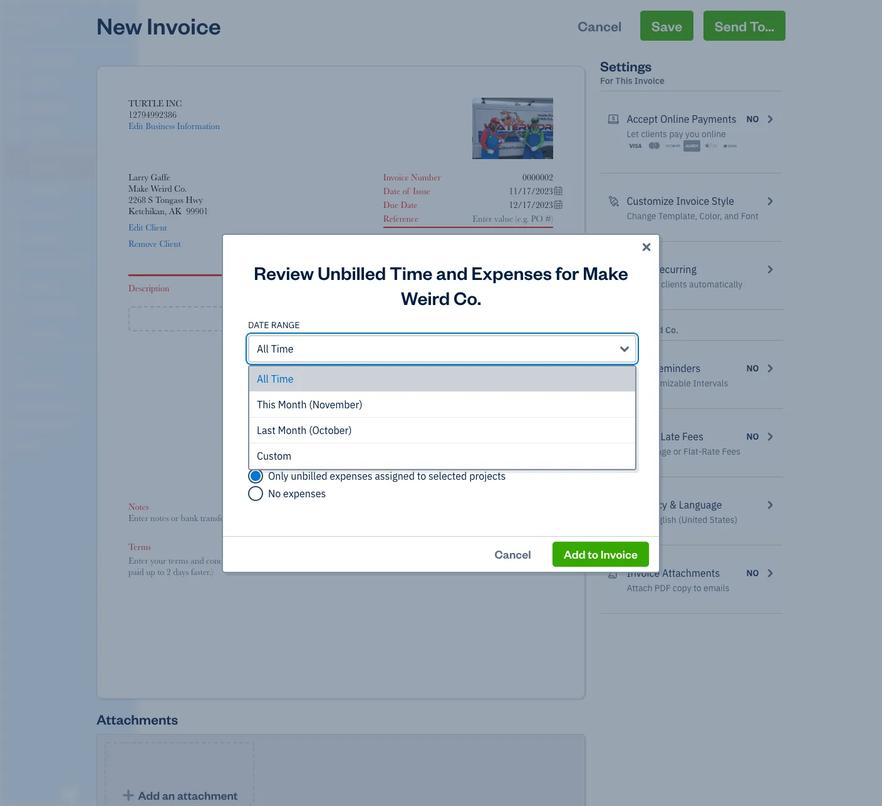 Task type: vqa. For each thing, say whether or not it's contained in the screenshot.
22
no



Task type: locate. For each thing, give the bounding box(es) containing it.
charge late fees
[[627, 430, 704, 443]]

change
[[627, 211, 656, 222]]

list box
[[249, 366, 635, 469]]

( inside amount due ( request a deposit
[[440, 451, 442, 461]]

day
[[326, 408, 343, 421]]

1 horizontal spatial fees
[[722, 446, 741, 457]]

automatically
[[689, 279, 743, 290]]

let clients pay you online
[[627, 128, 726, 140]]

chevronright image for no
[[764, 429, 776, 444]]

0 vertical spatial all
[[257, 342, 269, 355]]

weird
[[151, 184, 172, 194], [401, 285, 450, 309], [639, 325, 663, 336]]

2 horizontal spatial weird
[[639, 325, 663, 336]]

send for send reminders
[[627, 362, 650, 375]]

4 no from the top
[[747, 568, 759, 579]]

(united
[[679, 514, 708, 526]]

edit inside turtle inc 12794992386 edit business information
[[128, 121, 143, 131]]

1 for from the top
[[600, 75, 613, 86]]

cancel for save
[[578, 17, 622, 34]]

1 vertical spatial all
[[257, 372, 269, 385]]

1 horizontal spatial co.
[[454, 285, 481, 309]]

0 vertical spatial to
[[417, 470, 426, 482]]

3 no from the top
[[747, 431, 759, 442]]

1 vertical spatial weird
[[401, 285, 450, 309]]

make up bill
[[627, 263, 651, 276]]

2 vertical spatial to
[[694, 583, 702, 594]]

all inside the date range field
[[257, 342, 269, 355]]

choose up only
[[248, 453, 282, 464]]

expenses
[[330, 470, 373, 482], [283, 487, 326, 500]]

make inside review unbilled time and expenses for make weird co.
[[583, 260, 628, 284]]

for down settings
[[600, 75, 613, 86]]

send for send to...
[[715, 17, 747, 34]]

invoice inside "add to invoice" button
[[601, 547, 638, 561]]

1 choose from the top
[[248, 372, 282, 383]]

add an attachment image
[[121, 790, 136, 802]]

1 vertical spatial all time
[[257, 372, 294, 385]]

all time for the date range field
[[257, 342, 294, 355]]

clients down recurring
[[661, 279, 687, 290]]

date left of
[[383, 186, 400, 196]]

2 all time from the top
[[257, 372, 294, 385]]

cancel inside review unbilled time and expenses for make weird co. dialog
[[495, 547, 531, 561]]

rate
[[411, 283, 428, 293], [702, 446, 720, 457]]

1 vertical spatial month
[[278, 424, 307, 436]]

accept
[[627, 113, 658, 125]]

2 vertical spatial time
[[271, 372, 294, 385]]

co. up reminders
[[665, 325, 678, 336]]

only unbilled expenses assigned to selected projects
[[268, 470, 506, 482]]

1 horizontal spatial cancel button
[[567, 11, 633, 41]]

this down settings
[[616, 75, 633, 86]]

0 horizontal spatial turtle
[[10, 11, 46, 24]]

turtle up owner
[[10, 11, 46, 24]]

currency & language
[[627, 499, 722, 511]]

2 choose from the top
[[248, 453, 282, 464]]

due up request a deposit button
[[423, 451, 438, 461]]

choose
[[248, 372, 282, 383], [248, 453, 282, 464]]

fees up flat-
[[682, 430, 704, 443]]

color,
[[700, 211, 722, 222]]

0 vertical spatial edit
[[128, 121, 143, 131]]

client
[[145, 222, 167, 232], [159, 239, 181, 249]]

no for invoice attachments
[[747, 568, 759, 579]]

&
[[670, 499, 677, 511]]

paintbrush image
[[608, 194, 619, 209]]

2 0.00 from the top
[[538, 379, 553, 389]]

invoices image
[[608, 566, 619, 581]]

1 horizontal spatial (
[[440, 451, 442, 461]]

month inside this month (november) option
[[278, 398, 307, 411]]

0 vertical spatial all time
[[257, 342, 294, 355]]

to
[[417, 470, 426, 482], [588, 547, 598, 561], [694, 583, 702, 594]]

edit up remove
[[128, 222, 143, 232]]

timer image
[[8, 256, 23, 269]]

send inside button
[[715, 17, 747, 34]]

all time
[[257, 342, 294, 355], [257, 372, 294, 385]]

apple pay image
[[703, 140, 720, 152]]

turtle up 12794992386
[[128, 98, 164, 108]]

for
[[556, 260, 579, 284]]

items and services image
[[9, 400, 134, 410]]

attachments
[[662, 567, 720, 580], [96, 711, 178, 728]]

1 vertical spatial time
[[271, 342, 294, 355]]

deposit
[[435, 462, 462, 472]]

1 horizontal spatial unbilled
[[318, 260, 386, 284]]

all time inside option
[[257, 372, 294, 385]]

2 all from the top
[[257, 372, 269, 385]]

1 vertical spatial due
[[415, 234, 430, 244]]

1 horizontal spatial send
[[715, 17, 747, 34]]

1 horizontal spatial cancel
[[578, 17, 622, 34]]

( up deposit
[[440, 451, 442, 461]]

expenses right unbilled
[[330, 470, 373, 482]]

bank connections image
[[9, 420, 134, 430]]

turtle inside turtle inc 12794992386 edit business information
[[128, 98, 164, 108]]

turtle
[[10, 11, 46, 24], [128, 98, 164, 108]]

all time up project
[[257, 372, 294, 385]]

2 month from the top
[[278, 424, 307, 436]]

only
[[268, 470, 289, 482]]

$0.00,
[[345, 421, 370, 433]]

0 vertical spatial for
[[600, 75, 613, 86]]

0 horizontal spatial (
[[432, 234, 434, 244]]

tongass
[[155, 195, 184, 205]]

time down range
[[271, 342, 294, 355]]

all inside all time option
[[257, 372, 269, 385]]

all time for list box containing all time
[[257, 372, 294, 385]]

1 vertical spatial chevronright image
[[764, 429, 776, 444]]

expense image
[[8, 209, 23, 221]]

1 vertical spatial (
[[440, 451, 442, 461]]

month inside last month (october) option
[[278, 424, 307, 436]]

1 no from the top
[[747, 113, 759, 125]]

make right for
[[583, 260, 628, 284]]

this month (november)
[[257, 398, 363, 411]]

2 for from the top
[[600, 325, 613, 336]]

1 horizontal spatial rate
[[702, 446, 720, 457]]

make
[[128, 184, 149, 194], [583, 260, 628, 284], [627, 263, 651, 276], [616, 325, 637, 336]]

0 vertical spatial unbilled
[[318, 260, 386, 284]]

co. up tongass
[[174, 184, 187, 194]]

to inside button
[[588, 547, 598, 561]]

bank image
[[722, 140, 739, 152]]

0 vertical spatial 0.00
[[538, 354, 553, 364]]

no for charge late fees
[[747, 431, 759, 442]]

flat-
[[684, 446, 702, 457]]

money image
[[8, 280, 23, 293]]

1 edit from the top
[[128, 121, 143, 131]]

0 horizontal spatial this
[[257, 398, 276, 411]]

this
[[616, 75, 633, 86], [257, 398, 276, 411]]

Terms text field
[[128, 555, 553, 578]]

0 horizontal spatial cancel button
[[483, 542, 542, 567]]

client up the remove client button
[[145, 222, 167, 232]]

0 vertical spatial co.
[[174, 184, 187, 194]]

font
[[741, 211, 759, 222]]

0 vertical spatial month
[[278, 398, 307, 411]]

turtle inside turtle inc owner
[[10, 11, 46, 24]]

$0.00 down this month (november) option
[[415, 421, 438, 433]]

1 vertical spatial send
[[627, 362, 650, 375]]

chevronright image
[[764, 262, 776, 277], [764, 429, 776, 444]]

DATE RANGE field
[[248, 335, 637, 362]]

choose for choose projects
[[248, 372, 282, 383]]

0 horizontal spatial send
[[627, 362, 650, 375]]

invoice inside settings for this invoice
[[635, 75, 665, 86]]

choose expenses option group
[[248, 453, 637, 501]]

send up at
[[627, 362, 650, 375]]

1 vertical spatial amount
[[415, 417, 444, 427]]

usd
[[434, 234, 452, 244]]

due date
[[383, 200, 418, 210]]

0 vertical spatial cancel
[[578, 17, 622, 34]]

weird down gaffe
[[151, 184, 172, 194]]

0 vertical spatial time
[[390, 260, 433, 284]]

at customizable intervals
[[627, 378, 728, 389]]

add to invoice
[[564, 547, 638, 561]]

add inside subtotal add a discount tax
[[407, 365, 422, 375]]

1 all from the top
[[257, 342, 269, 355]]

1 vertical spatial for
[[600, 325, 613, 336]]

save
[[652, 17, 682, 34]]

a left discount
[[424, 365, 428, 375]]

0 vertical spatial chevronright image
[[764, 262, 776, 277]]

discount
[[431, 365, 462, 375]]

Notes text field
[[128, 513, 553, 524]]

0 vertical spatial weird
[[151, 184, 172, 194]]

list box containing all time
[[249, 366, 635, 469]]

0 vertical spatial client
[[145, 222, 167, 232]]

amount inside amount due ( request a deposit
[[391, 451, 420, 461]]

0 vertical spatial (
[[432, 234, 434, 244]]

for make weird co.
[[600, 325, 678, 336]]

0 vertical spatial this
[[616, 75, 633, 86]]

0 vertical spatial send
[[715, 17, 747, 34]]

charge
[[627, 430, 658, 443]]

all time down date range
[[257, 342, 294, 355]]

and down style
[[724, 211, 739, 222]]

range
[[271, 319, 300, 331]]

1 chevronright image from the top
[[764, 112, 776, 127]]

1 horizontal spatial turtle
[[128, 98, 164, 108]]

2 chevronright image from the top
[[764, 194, 776, 209]]

1 vertical spatial add
[[564, 547, 586, 561]]

invoice image
[[8, 126, 23, 138]]

bill your clients automatically
[[627, 279, 743, 290]]

1 vertical spatial inc
[[166, 98, 182, 108]]

customizable
[[638, 378, 691, 389]]

0 vertical spatial cancel button
[[567, 11, 633, 41]]

1 vertical spatial client
[[159, 239, 181, 249]]

refresh image
[[608, 262, 619, 277]]

time up project
[[271, 372, 294, 385]]

last month (october) option
[[249, 418, 635, 443]]

2 vertical spatial co.
[[665, 325, 678, 336]]

edit
[[128, 121, 143, 131], [128, 222, 143, 232]]

inc
[[48, 11, 66, 24], [166, 98, 182, 108]]

2 chevronright image from the top
[[764, 429, 776, 444]]

and inside review unbilled time and expenses for make weird co.
[[436, 260, 468, 284]]

template,
[[658, 211, 698, 222]]

client right remove
[[159, 239, 181, 249]]

0 vertical spatial a
[[424, 365, 428, 375]]

1 horizontal spatial attachments
[[662, 567, 720, 580]]

month down choose projects
[[278, 398, 307, 411]]

$0.00 inside 1 project selected enrollment day unbilled amount: $0.00, expenses: $0.00
[[415, 421, 438, 433]]

and for font
[[724, 211, 739, 222]]

amount down reference
[[383, 234, 412, 244]]

1 horizontal spatial a
[[429, 462, 433, 472]]

freshbooks image
[[59, 786, 79, 801]]

discover image
[[665, 140, 682, 152]]

1 horizontal spatial to
[[588, 547, 598, 561]]

choose for choose expenses
[[248, 453, 282, 464]]

0 horizontal spatial $0.00
[[415, 421, 438, 433]]

weird inside review unbilled time and expenses for make weird co.
[[401, 285, 450, 309]]

rate down amount due ( usd ) at the top
[[411, 283, 428, 293]]

a left deposit
[[429, 462, 433, 472]]

amount left paid
[[415, 417, 444, 427]]

0 horizontal spatial inc
[[48, 11, 66, 24]]

2 vertical spatial 0.00
[[538, 415, 553, 425]]

1 vertical spatial 0.00
[[538, 379, 553, 389]]

clients
[[641, 128, 667, 140], [661, 279, 687, 290]]

ketchikan,
[[128, 206, 167, 216]]

1 horizontal spatial add
[[564, 547, 586, 561]]

make up 'latereminders' icon in the top right of the page
[[616, 325, 637, 336]]

co. down expenses
[[454, 285, 481, 309]]

invoice attachments
[[627, 567, 720, 580]]

send left to...
[[715, 17, 747, 34]]

0 horizontal spatial to
[[417, 470, 426, 482]]

a
[[424, 365, 428, 375], [429, 462, 433, 472]]

rate right or
[[702, 446, 720, 457]]

gaffe
[[151, 172, 170, 182]]

5 chevronright image from the top
[[764, 566, 776, 581]]

1 vertical spatial attachments
[[96, 711, 178, 728]]

this month (november) option
[[249, 392, 635, 418]]

time inside the date range field
[[271, 342, 294, 355]]

all time inside the date range field
[[257, 342, 294, 355]]

1 horizontal spatial this
[[616, 75, 633, 86]]

1 vertical spatial this
[[257, 398, 276, 411]]

visa image
[[627, 140, 644, 152]]

2 horizontal spatial to
[[694, 583, 702, 594]]

1 all time from the top
[[257, 342, 294, 355]]

1 vertical spatial unbilled
[[274, 421, 307, 433]]

this inside settings for this invoice
[[616, 75, 633, 86]]

time down amount due ( usd ) at the top
[[390, 260, 433, 284]]

1 vertical spatial turtle
[[128, 98, 164, 108]]

0 horizontal spatial weird
[[151, 184, 172, 194]]

chevronright image
[[764, 112, 776, 127], [764, 194, 776, 209], [764, 361, 776, 376], [764, 497, 776, 513], [764, 566, 776, 581]]

2 no from the top
[[747, 363, 759, 374]]

0 horizontal spatial a
[[424, 365, 428, 375]]

chevronright image for invoice attachments
[[764, 566, 776, 581]]

1 vertical spatial cancel
[[495, 547, 531, 561]]

report image
[[8, 328, 23, 340]]

business
[[145, 121, 175, 131]]

0 horizontal spatial unbilled
[[274, 421, 307, 433]]

this up last
[[257, 398, 276, 411]]

1 vertical spatial choose
[[248, 453, 282, 464]]

edit down 12794992386
[[128, 121, 143, 131]]

1 vertical spatial expenses
[[283, 487, 326, 500]]

cancel
[[578, 17, 622, 34], [495, 547, 531, 561]]

1 0.00 from the top
[[538, 354, 553, 364]]

$0.00 down reference number text box
[[528, 232, 553, 244]]

2 vertical spatial amount
[[391, 451, 420, 461]]

projects
[[284, 372, 326, 383]]

1 vertical spatial and
[[436, 260, 468, 284]]

add
[[407, 365, 422, 375], [564, 547, 586, 561]]

0 horizontal spatial co.
[[174, 184, 187, 194]]

chart image
[[8, 304, 23, 316]]

due for amount due ( request a deposit
[[423, 451, 438, 461]]

1 month from the top
[[278, 398, 307, 411]]

due up reference
[[383, 200, 398, 210]]

make down "larry"
[[128, 184, 149, 194]]

inc for turtle inc 12794992386 edit business information
[[166, 98, 182, 108]]

1 horizontal spatial and
[[724, 211, 739, 222]]

1 vertical spatial a
[[429, 462, 433, 472]]

no
[[747, 113, 759, 125], [747, 363, 759, 374], [747, 431, 759, 442], [747, 568, 759, 579]]

main element
[[0, 0, 169, 806]]

time
[[390, 260, 433, 284], [271, 342, 294, 355], [271, 372, 294, 385]]

0 vertical spatial inc
[[48, 11, 66, 24]]

2268
[[128, 195, 146, 205]]

0 vertical spatial choose
[[248, 372, 282, 383]]

due for amount due ( usd )
[[415, 234, 430, 244]]

mastercard image
[[646, 140, 663, 152]]

attach pdf copy to emails
[[627, 583, 730, 594]]

request
[[398, 462, 427, 472]]

weird inside larry gaffe make weird co. 2268 s tongass hwy ketchikan, ak  99901 edit client remove client
[[151, 184, 172, 194]]

fees right flat-
[[722, 446, 741, 457]]

chevronright image for make recurring
[[764, 262, 776, 277]]

cancel button
[[567, 11, 633, 41], [483, 542, 542, 567]]

0 horizontal spatial and
[[436, 260, 468, 284]]

invoice number
[[383, 172, 441, 182]]

inc inside turtle inc owner
[[48, 11, 66, 24]]

date down date of issue
[[401, 200, 418, 210]]

choose up 1
[[248, 372, 282, 383]]

(october)
[[309, 424, 352, 436]]

1 vertical spatial co.
[[454, 285, 481, 309]]

date of issue
[[383, 186, 430, 196]]

choose inside option group
[[248, 453, 282, 464]]

0 horizontal spatial expenses
[[283, 487, 326, 500]]

send
[[715, 17, 747, 34], [627, 362, 650, 375]]

1 chevronright image from the top
[[764, 262, 776, 277]]

0 vertical spatial date
[[383, 186, 400, 196]]

all down date
[[257, 342, 269, 355]]

clients down accept
[[641, 128, 667, 140]]

3 chevronright image from the top
[[764, 361, 776, 376]]

edit client button
[[128, 222, 167, 233]]

1 vertical spatial cancel button
[[483, 542, 542, 567]]

1 vertical spatial fees
[[722, 446, 741, 457]]

amount:
[[309, 421, 343, 433]]

fees
[[682, 430, 704, 443], [722, 446, 741, 457]]

( left )
[[432, 234, 434, 244]]

apps image
[[9, 360, 134, 370]]

pdf
[[655, 583, 671, 594]]

owner
[[10, 25, 33, 34]]

0 vertical spatial turtle
[[10, 11, 46, 24]]

inc inside turtle inc 12794992386 edit business information
[[166, 98, 182, 108]]

amount
[[383, 234, 412, 244], [415, 417, 444, 427], [391, 451, 420, 461]]

1 vertical spatial edit
[[128, 222, 143, 232]]

due inside amount due ( request a deposit
[[423, 451, 438, 461]]

subtotal add a discount tax
[[407, 354, 462, 389]]

for up 'latereminders' icon in the top right of the page
[[600, 325, 613, 336]]

review unbilled time and expenses for make weird co. dialog
[[0, 218, 882, 588]]

unbilled
[[318, 260, 386, 284], [274, 421, 307, 433]]

2 edit from the top
[[128, 222, 143, 232]]

language
[[679, 499, 722, 511]]

0 vertical spatial and
[[724, 211, 739, 222]]

month down enrollment
[[278, 424, 307, 436]]

accept online payments
[[627, 113, 737, 125]]

weird up the send reminders
[[639, 325, 663, 336]]

4 chevronright image from the top
[[764, 497, 776, 513]]

due left usd
[[415, 234, 430, 244]]

0 vertical spatial add
[[407, 365, 422, 375]]

(
[[432, 234, 434, 244], [440, 451, 442, 461]]

0 horizontal spatial add
[[407, 365, 422, 375]]

no for send reminders
[[747, 363, 759, 374]]

amount up request
[[391, 451, 420, 461]]

inc for turtle inc owner
[[48, 11, 66, 24]]

and down )
[[436, 260, 468, 284]]

all up 1
[[257, 372, 269, 385]]

turtle for turtle inc owner
[[10, 11, 46, 24]]

weird up the date range field
[[401, 285, 450, 309]]

usd,
[[627, 514, 646, 526]]

expenses down unbilled
[[283, 487, 326, 500]]



Task type: describe. For each thing, give the bounding box(es) containing it.
list box inside review unbilled time and expenses for make weird co. dialog
[[249, 366, 635, 469]]

settings
[[600, 57, 652, 75]]

chevronright image for send reminders
[[764, 361, 776, 376]]

amount for amount due ( request a deposit
[[391, 451, 420, 461]]

new
[[96, 11, 142, 40]]

co. inside larry gaffe make weird co. 2268 s tongass hwy ketchikan, ak  99901 edit client remove client
[[174, 184, 187, 194]]

all time option
[[249, 366, 635, 392]]

cancel button for add to invoice
[[483, 542, 542, 567]]

turtle for turtle inc 12794992386 edit business information
[[128, 98, 164, 108]]

hwy
[[186, 195, 203, 205]]

expenses
[[471, 260, 552, 284]]

chevronright image for accept online payments
[[764, 112, 776, 127]]

or
[[673, 446, 681, 457]]

qty
[[477, 283, 491, 293]]

1 project selected enrollment day unbilled amount: $0.00, expenses: $0.00
[[252, 391, 438, 433]]

review unbilled time and expenses for make weird co.
[[254, 260, 628, 309]]

Reference Number text field
[[462, 214, 553, 224]]

assigned
[[375, 470, 415, 482]]

bill
[[627, 279, 639, 290]]

time inside review unbilled time and expenses for make weird co.
[[390, 260, 433, 284]]

month for (november)
[[278, 398, 307, 411]]

time inside option
[[271, 372, 294, 385]]

selected
[[429, 470, 467, 482]]

all for the date range field
[[257, 342, 269, 355]]

make inside larry gaffe make weird co. 2268 s tongass hwy ketchikan, ak  99901 edit client remove client
[[128, 184, 149, 194]]

number
[[411, 172, 441, 182]]

emails
[[704, 583, 730, 594]]

for inside settings for this invoice
[[600, 75, 613, 86]]

unbilled
[[291, 470, 327, 482]]

all for list box containing all time
[[257, 372, 269, 385]]

enrollment
[[274, 408, 323, 421]]

0 vertical spatial fees
[[682, 430, 704, 443]]

send reminders
[[627, 362, 701, 375]]

project
[[259, 391, 296, 402]]

information
[[177, 121, 220, 131]]

( for usd
[[432, 234, 434, 244]]

2 horizontal spatial co.
[[665, 325, 678, 336]]

unbilled inside review unbilled time and expenses for make weird co.
[[318, 260, 386, 284]]

0 vertical spatial expenses
[[330, 470, 373, 482]]

tax
[[449, 379, 462, 389]]

onlinesales image
[[608, 112, 619, 127]]

late
[[661, 430, 680, 443]]

custom
[[257, 450, 291, 462]]

client image
[[8, 78, 23, 91]]

add to invoice button
[[552, 542, 649, 567]]

online
[[702, 128, 726, 140]]

paid
[[447, 417, 462, 427]]

currency
[[627, 499, 667, 511]]

customize
[[627, 195, 674, 207]]

amount due ( usd )
[[383, 234, 454, 244]]

0 vertical spatial clients
[[641, 128, 667, 140]]

1 vertical spatial rate
[[702, 446, 720, 457]]

( for request
[[440, 451, 442, 461]]

and for expenses
[[436, 260, 468, 284]]

english
[[648, 514, 677, 526]]

let
[[627, 128, 639, 140]]

amount for amount paid
[[415, 417, 444, 427]]

amount due ( request a deposit
[[391, 451, 462, 472]]

a inside amount due ( request a deposit
[[429, 462, 433, 472]]

(november)
[[309, 398, 363, 411]]

usd, english (united states)
[[627, 514, 738, 526]]

1
[[252, 391, 257, 402]]

1 vertical spatial date
[[401, 200, 418, 210]]

Enter an Invoice # text field
[[522, 172, 553, 182]]

reference
[[383, 214, 419, 224]]

pay
[[669, 128, 683, 140]]

subtotal
[[433, 354, 462, 364]]

payment image
[[8, 185, 23, 197]]

add a discount button
[[407, 365, 462, 376]]

0 horizontal spatial rate
[[411, 283, 428, 293]]

last
[[257, 424, 276, 436]]

0 vertical spatial due
[[383, 200, 398, 210]]

99901
[[186, 206, 208, 216]]

issue
[[413, 186, 430, 196]]

edit inside larry gaffe make weird co. 2268 s tongass hwy ketchikan, ak  99901 edit client remove client
[[128, 222, 143, 232]]

no
[[268, 487, 281, 500]]

send to...
[[715, 17, 774, 34]]

custom option
[[249, 443, 635, 469]]

dashboard image
[[8, 55, 23, 67]]

co. inside review unbilled time and expenses for make weird co.
[[454, 285, 481, 309]]

terms
[[128, 542, 151, 552]]

latefees image
[[608, 429, 619, 444]]

this inside option
[[257, 398, 276, 411]]

to inside choose expenses option group
[[417, 470, 426, 482]]

larry
[[128, 172, 148, 182]]

amount for amount due ( usd )
[[383, 234, 412, 244]]

expenses
[[284, 453, 327, 464]]

cancel for add to invoice
[[495, 547, 531, 561]]

send to... button
[[703, 11, 786, 41]]

you
[[685, 128, 700, 140]]

at
[[627, 378, 635, 389]]

settings for this invoice
[[600, 57, 665, 86]]

settings image
[[9, 440, 134, 450]]

american express image
[[684, 140, 701, 152]]

intervals
[[693, 378, 728, 389]]

date
[[248, 319, 269, 331]]

unbilled inside 1 project selected enrollment day unbilled amount: $0.00, expenses: $0.00
[[274, 421, 307, 433]]

3 0.00 from the top
[[538, 415, 553, 425]]

reminders
[[652, 362, 701, 375]]

projects
[[469, 470, 506, 482]]

cancel button for save
[[567, 11, 633, 41]]

team members image
[[9, 380, 134, 390]]

recurring
[[653, 263, 697, 276]]

0 vertical spatial $0.00
[[528, 232, 553, 244]]

to...
[[750, 17, 774, 34]]

save button
[[640, 11, 694, 41]]

estimate image
[[8, 102, 23, 115]]

expenses:
[[372, 421, 413, 433]]

customize invoice style
[[627, 195, 734, 207]]

no for accept online payments
[[747, 113, 759, 125]]

remove client button
[[128, 238, 181, 249]]

month for (october)
[[278, 424, 307, 436]]

Issue date in MM/DD/YYYY format text field
[[472, 186, 563, 196]]

make recurring
[[627, 263, 697, 276]]

edit business information button
[[128, 120, 220, 132]]

last month (october)
[[257, 424, 352, 436]]

request a deposit button
[[398, 461, 462, 472]]

turtle inc 12794992386 edit business information
[[128, 98, 220, 131]]

a inside subtotal add a discount tax
[[424, 365, 428, 375]]

add inside button
[[564, 547, 586, 561]]

payments
[[692, 113, 737, 125]]

1 vertical spatial clients
[[661, 279, 687, 290]]

0 vertical spatial attachments
[[662, 567, 720, 580]]

choose projects
[[248, 372, 326, 383]]

choose expenses
[[248, 453, 327, 464]]

project image
[[8, 232, 23, 245]]

latereminders image
[[608, 361, 619, 376]]

notes
[[128, 502, 149, 512]]

your
[[642, 279, 659, 290]]

larry gaffe make weird co. 2268 s tongass hwy ketchikan, ak  99901 edit client remove client
[[128, 172, 208, 249]]

percentage or flat-rate fees
[[627, 446, 741, 457]]

12794992386
[[128, 110, 177, 120]]

copy
[[673, 583, 692, 594]]

close image
[[640, 240, 653, 255]]



